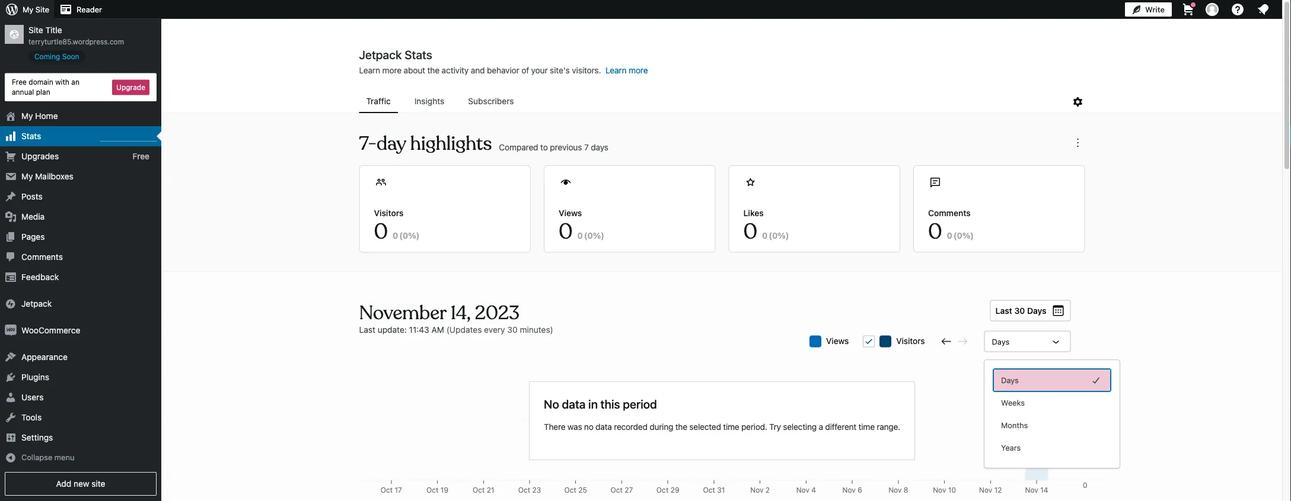 Task type: describe. For each thing, give the bounding box(es) containing it.
%) for visitors 0 0 ( 0 %)
[[408, 231, 420, 241]]

an
[[71, 78, 79, 86]]

(updates
[[446, 325, 482, 335]]

nov for nov 10
[[933, 487, 946, 495]]

upgrade
[[116, 83, 145, 92]]

oct for oct 31
[[703, 487, 715, 495]]

a
[[819, 423, 823, 432]]

coming
[[34, 52, 60, 60]]

0 vertical spatial data
[[562, 397, 586, 411]]

coming soon
[[34, 52, 79, 60]]

appearance link
[[0, 348, 161, 368]]

learn more
[[606, 66, 648, 75]]

collapse menu
[[21, 454, 74, 462]]

home
[[35, 111, 58, 121]]

domain
[[29, 78, 53, 86]]

my site link
[[0, 0, 54, 19]]

upgrades
[[21, 152, 59, 161]]

comments link
[[0, 247, 161, 268]]

days for days 'button'
[[1001, 376, 1019, 385]]

terryturtle85.wordpress.com
[[28, 37, 124, 46]]

tools
[[21, 413, 42, 423]]

jetpack stats main content
[[162, 47, 1282, 502]]

jetpack link
[[0, 294, 161, 314]]

pages link
[[0, 227, 161, 247]]

Years button
[[994, 438, 1110, 459]]

your
[[531, 66, 548, 75]]

last inside november 14, 2023 last update: 11:43 am (updates every 30 minutes)
[[359, 325, 375, 335]]

menu
[[54, 454, 74, 462]]

users
[[21, 393, 44, 403]]

oct for oct 19
[[426, 487, 439, 495]]

collapse
[[21, 454, 52, 462]]

write
[[1145, 5, 1165, 14]]

my home
[[21, 111, 58, 121]]

reader
[[77, 5, 102, 14]]

plugins link
[[0, 368, 161, 388]]

there
[[544, 423, 565, 432]]

posts link
[[0, 187, 161, 207]]

media
[[21, 212, 45, 222]]

try
[[769, 423, 781, 432]]

14,
[[451, 301, 471, 325]]

visitors.
[[572, 66, 601, 75]]

collapse menu link
[[0, 448, 161, 468]]

oct 23
[[518, 487, 541, 495]]

traffic link
[[359, 91, 398, 112]]

img image for woocommerce
[[5, 325, 17, 337]]

last 30 days
[[996, 306, 1047, 316]]

behavior
[[487, 66, 519, 75]]

7
[[584, 142, 589, 152]]

6
[[858, 487, 862, 495]]

( for comments 0 0 ( 0 %)
[[954, 231, 957, 241]]

highest hourly views 0 image
[[100, 134, 157, 142]]

jetpack
[[21, 299, 52, 309]]

my site
[[23, 5, 49, 14]]

23
[[532, 487, 541, 495]]

0 vertical spatial site
[[35, 5, 49, 14]]

free for free domain with an annual plan
[[12, 78, 27, 86]]

views for views
[[826, 336, 849, 346]]

visitors 0 0 ( 0 %)
[[374, 208, 420, 246]]

learn
[[359, 66, 380, 75]]

add
[[56, 480, 71, 489]]

nov 10
[[933, 487, 956, 495]]

in
[[588, 397, 598, 411]]

100,000 for 100,000 2 0
[[1060, 363, 1088, 372]]

free domain with an annual plan
[[12, 78, 79, 96]]

days inside button
[[1027, 306, 1047, 316]]

feedback link
[[0, 268, 161, 288]]

every
[[484, 325, 505, 335]]

menu inside jetpack stats main content
[[359, 91, 1071, 113]]

compared to previous 7 days
[[499, 142, 609, 152]]

nov for nov 6
[[843, 487, 856, 495]]

stats
[[21, 131, 41, 141]]

nov 2
[[750, 487, 770, 495]]

about
[[404, 66, 425, 75]]

with
[[55, 78, 69, 86]]

period.
[[741, 423, 767, 432]]

settings link
[[0, 428, 161, 448]]

11:43
[[409, 325, 429, 335]]

30 inside november 14, 2023 last update: 11:43 am (updates every 30 minutes)
[[507, 325, 518, 335]]

traffic
[[366, 96, 391, 106]]

1 horizontal spatial data
[[596, 423, 612, 432]]

oct for oct 21
[[473, 487, 485, 495]]

add new site
[[56, 480, 105, 489]]

tools link
[[0, 408, 161, 428]]

soon
[[62, 52, 79, 60]]

oct for oct 25
[[564, 487, 577, 495]]

oct 17
[[381, 487, 402, 495]]

site title terryturtle85.wordpress.com
[[28, 25, 124, 46]]

to
[[540, 142, 548, 152]]

learn more link
[[606, 66, 648, 75]]

oct 21
[[473, 487, 494, 495]]

manage your notifications image
[[1256, 2, 1271, 17]]

nov 6
[[843, 487, 862, 495]]

title
[[45, 25, 62, 35]]

2 for nov 2
[[766, 487, 770, 495]]

of
[[522, 66, 529, 75]]

period
[[623, 397, 657, 411]]

12
[[995, 487, 1002, 495]]

no
[[544, 397, 559, 411]]

annual plan
[[12, 88, 50, 96]]

feedback
[[21, 273, 59, 282]]



Task type: locate. For each thing, give the bounding box(es) containing it.
1 100,000 from the top
[[1060, 363, 1088, 372]]

30 inside button
[[1015, 306, 1025, 316]]

2 img image from the top
[[5, 325, 17, 337]]

1 horizontal spatial views
[[826, 336, 849, 346]]

plugins
[[21, 373, 49, 383]]

days
[[591, 142, 609, 152]]

1 horizontal spatial free
[[133, 152, 149, 161]]

0 horizontal spatial free
[[12, 78, 27, 86]]

insights
[[414, 96, 444, 106]]

woocommerce link
[[0, 321, 161, 341]]

oct left 23
[[518, 487, 530, 495]]

0 vertical spatial visitors
[[374, 208, 404, 218]]

menu
[[359, 91, 1071, 113]]

( inside views 0 0 ( 0 %)
[[584, 231, 587, 241]]

nov for nov 4
[[796, 487, 810, 495]]

7 oct from the left
[[657, 487, 669, 495]]

nov left 12
[[979, 487, 993, 495]]

views
[[559, 208, 582, 218], [826, 336, 849, 346]]

oct for oct 29
[[657, 487, 669, 495]]

oct left 29
[[657, 487, 669, 495]]

free inside free domain with an annual plan
[[12, 78, 27, 86]]

2 ( from the left
[[584, 231, 587, 241]]

1 %) from the left
[[408, 231, 420, 241]]

site
[[35, 5, 49, 14], [28, 25, 43, 35]]

oct for oct 17
[[381, 487, 393, 495]]

my mailboxes link
[[0, 167, 161, 187]]

nov left 8
[[889, 487, 902, 495]]

nov left 14
[[1025, 487, 1039, 495]]

( for views 0 0 ( 0 %)
[[584, 231, 587, 241]]

data left in
[[562, 397, 586, 411]]

img image
[[5, 298, 17, 310], [5, 325, 17, 337]]

no
[[584, 423, 594, 432]]

100,000 up weeks button
[[1060, 363, 1088, 372]]

nov for nov 8
[[889, 487, 902, 495]]

nov left 6
[[843, 487, 856, 495]]

oct left 25
[[564, 487, 577, 495]]

option group
[[994, 370, 1110, 459]]

0 vertical spatial img image
[[5, 298, 17, 310]]

1 horizontal spatial time
[[859, 423, 875, 432]]

oct left 17
[[381, 487, 393, 495]]

time left period.
[[723, 423, 739, 432]]

my up posts
[[21, 172, 33, 182]]

0 horizontal spatial visitors
[[374, 208, 404, 218]]

days inside dropdown button
[[992, 338, 1010, 346]]

10
[[948, 487, 956, 495]]

0 vertical spatial days
[[1027, 306, 1047, 316]]

2 %) from the left
[[593, 231, 604, 241]]

the right during
[[675, 423, 687, 432]]

%) for comments 0 0 ( 0 %)
[[962, 231, 974, 241]]

1 horizontal spatial comments
[[928, 208, 971, 218]]

last inside button
[[996, 306, 1012, 316]]

0 vertical spatial my
[[23, 5, 33, 14]]

%) inside visitors 0 0 ( 0 %)
[[408, 231, 420, 241]]

oct left 21
[[473, 487, 485, 495]]

activity
[[442, 66, 469, 75]]

likes 0 0 ( 0 %)
[[744, 208, 789, 246]]

subscribers link
[[461, 91, 521, 112]]

14
[[1041, 487, 1048, 495]]

was
[[568, 423, 582, 432]]

woocommerce
[[21, 326, 80, 336]]

27
[[625, 487, 633, 495]]

1 vertical spatial 100,000
[[1060, 487, 1088, 495]]

comments inside comments 0 0 ( 0 %)
[[928, 208, 971, 218]]

1 oct from the left
[[381, 487, 393, 495]]

0 vertical spatial comments
[[928, 208, 971, 218]]

comments for comments 0 0 ( 0 %)
[[928, 208, 971, 218]]

1 horizontal spatial visitors
[[896, 336, 925, 346]]

%) for views 0 0 ( 0 %)
[[593, 231, 604, 241]]

30 up days dropdown button
[[1015, 306, 1025, 316]]

0 horizontal spatial 30
[[507, 325, 518, 335]]

(
[[399, 231, 403, 241], [584, 231, 587, 241], [769, 231, 772, 241], [954, 231, 957, 241]]

my profile image
[[1206, 3, 1219, 16]]

1 vertical spatial comments
[[21, 252, 63, 262]]

oct for oct 23
[[518, 487, 530, 495]]

17
[[395, 487, 402, 495]]

days down last 30 days in the right bottom of the page
[[992, 338, 1010, 346]]

1 vertical spatial 2
[[766, 487, 770, 495]]

29
[[671, 487, 679, 495]]

oct left 27
[[611, 487, 623, 495]]

2 vertical spatial days
[[1001, 376, 1019, 385]]

Days button
[[994, 370, 1110, 391]]

0 horizontal spatial time
[[723, 423, 739, 432]]

0 horizontal spatial 2
[[766, 487, 770, 495]]

nov for nov 14
[[1025, 487, 1039, 495]]

upgrade button
[[112, 80, 149, 95]]

this
[[601, 397, 620, 411]]

0 vertical spatial 100,000
[[1060, 363, 1088, 372]]

comments
[[928, 208, 971, 218], [21, 252, 63, 262]]

3 nov from the left
[[843, 487, 856, 495]]

reader link
[[54, 0, 107, 19]]

8
[[904, 487, 908, 495]]

site inside site title terryturtle85.wordpress.com
[[28, 25, 43, 35]]

0 vertical spatial 30
[[1015, 306, 1025, 316]]

4 %) from the left
[[962, 231, 974, 241]]

1 vertical spatial free
[[133, 152, 149, 161]]

1 vertical spatial 30
[[507, 325, 518, 335]]

1 ( from the left
[[399, 231, 403, 241]]

( inside comments 0 0 ( 0 %)
[[954, 231, 957, 241]]

data
[[562, 397, 586, 411], [596, 423, 612, 432]]

( inside likes 0 0 ( 0 %)
[[769, 231, 772, 241]]

0 vertical spatial 2
[[1083, 363, 1088, 372]]

visitors for visitors 0 0 ( 0 %)
[[374, 208, 404, 218]]

2 up weeks button
[[1083, 363, 1088, 372]]

Weeks button
[[994, 393, 1110, 414]]

minutes)
[[520, 325, 553, 335]]

1 horizontal spatial 2
[[1083, 363, 1088, 372]]

users link
[[0, 388, 161, 408]]

100,000 right 14
[[1060, 487, 1088, 495]]

6 oct from the left
[[611, 487, 623, 495]]

oct
[[381, 487, 393, 495], [426, 487, 439, 495], [473, 487, 485, 495], [518, 487, 530, 495], [564, 487, 577, 495], [611, 487, 623, 495], [657, 487, 669, 495], [703, 487, 715, 495]]

30 right every on the left bottom of page
[[507, 325, 518, 335]]

and
[[471, 66, 485, 75]]

4 ( from the left
[[954, 231, 957, 241]]

help image
[[1231, 2, 1245, 17]]

0 inside 100,000 2 0
[[1083, 482, 1088, 490]]

my for my mailboxes
[[21, 172, 33, 182]]

different
[[825, 423, 857, 432]]

0 horizontal spatial views
[[559, 208, 582, 218]]

100,000
[[1060, 363, 1088, 372], [1060, 487, 1088, 495]]

4
[[812, 487, 816, 495]]

time
[[723, 423, 739, 432], [859, 423, 875, 432]]

img image for jetpack
[[5, 298, 17, 310]]

3 %) from the left
[[778, 231, 789, 241]]

views 0 0 ( 0 %)
[[559, 208, 604, 246]]

oct 25
[[564, 487, 587, 495]]

1 vertical spatial days
[[992, 338, 1010, 346]]

visitors inside visitors 0 0 ( 0 %)
[[374, 208, 404, 218]]

4 oct from the left
[[518, 487, 530, 495]]

recorded
[[614, 423, 648, 432]]

my for my home
[[21, 111, 33, 121]]

( for likes 0 0 ( 0 %)
[[769, 231, 772, 241]]

4 nov from the left
[[889, 487, 902, 495]]

nov 12
[[979, 487, 1002, 495]]

0 horizontal spatial the
[[427, 66, 440, 75]]

5 oct from the left
[[564, 487, 577, 495]]

1 vertical spatial my
[[21, 111, 33, 121]]

insights link
[[407, 91, 452, 112]]

selecting
[[783, 423, 817, 432]]

subscribers
[[468, 96, 514, 106]]

settings
[[21, 433, 53, 443]]

visitors for visitors
[[896, 336, 925, 346]]

oct 29
[[657, 487, 679, 495]]

oct for oct 27
[[611, 487, 623, 495]]

selected
[[689, 423, 721, 432]]

my home link
[[0, 106, 161, 126]]

1 nov from the left
[[750, 487, 764, 495]]

2 time from the left
[[859, 423, 875, 432]]

0 horizontal spatial data
[[562, 397, 586, 411]]

2 oct from the left
[[426, 487, 439, 495]]

None checkbox
[[863, 336, 875, 348]]

site
[[92, 480, 105, 489]]

img image inside woocommerce link
[[5, 325, 17, 337]]

1 vertical spatial site
[[28, 25, 43, 35]]

site left title
[[28, 25, 43, 35]]

free for free
[[133, 152, 149, 161]]

19
[[441, 487, 448, 495]]

0 vertical spatial free
[[12, 78, 27, 86]]

( for visitors 0 0 ( 0 %)
[[399, 231, 403, 241]]

2 left nov 4
[[766, 487, 770, 495]]

menu containing traffic
[[359, 91, 1071, 113]]

5 nov from the left
[[933, 487, 946, 495]]

free down highest hourly views 0 image
[[133, 152, 149, 161]]

days up days dropdown button
[[1027, 306, 1047, 316]]

0 vertical spatial last
[[996, 306, 1012, 316]]

my left reader link
[[23, 5, 33, 14]]

jetpack stats
[[359, 47, 432, 61]]

0 horizontal spatial comments
[[21, 252, 63, 262]]

oct 19
[[426, 487, 448, 495]]

nov for nov 12
[[979, 487, 993, 495]]

add new site link
[[5, 473, 157, 496]]

1 time from the left
[[723, 423, 739, 432]]

last up days dropdown button
[[996, 306, 1012, 316]]

3 ( from the left
[[769, 231, 772, 241]]

site's
[[550, 66, 570, 75]]

comments 0 0 ( 0 %)
[[928, 208, 974, 246]]

%) inside views 0 0 ( 0 %)
[[593, 231, 604, 241]]

2 for 100,000 2 0
[[1083, 363, 1088, 372]]

my shopping cart image
[[1182, 2, 1196, 17]]

7 nov from the left
[[1025, 487, 1039, 495]]

comments for comments
[[21, 252, 63, 262]]

2 inside 100,000 2 0
[[1083, 363, 1088, 372]]

last 30 days button
[[990, 300, 1071, 322]]

( inside visitors 0 0 ( 0 %)
[[399, 231, 403, 241]]

no data in this period
[[544, 397, 657, 411]]

months
[[1001, 421, 1028, 430]]

years
[[1001, 444, 1021, 453]]

2 vertical spatial my
[[21, 172, 33, 182]]

days up the weeks
[[1001, 376, 1019, 385]]

none checkbox inside jetpack stats main content
[[863, 336, 875, 348]]

nov left 4
[[796, 487, 810, 495]]

1 vertical spatial data
[[596, 423, 612, 432]]

%) inside likes 0 0 ( 0 %)
[[778, 231, 789, 241]]

Months button
[[994, 415, 1110, 437]]

oct left 31
[[703, 487, 715, 495]]

1 vertical spatial visitors
[[896, 336, 925, 346]]

%) inside comments 0 0 ( 0 %)
[[962, 231, 974, 241]]

3 oct from the left
[[473, 487, 485, 495]]

6 nov from the left
[[979, 487, 993, 495]]

my
[[23, 5, 33, 14], [21, 111, 33, 121], [21, 172, 33, 182]]

1 vertical spatial views
[[826, 336, 849, 346]]

am
[[432, 325, 444, 335]]

2023
[[475, 301, 520, 325]]

free up 'annual plan' at the top of page
[[12, 78, 27, 86]]

%) for likes 0 0 ( 0 %)
[[778, 231, 789, 241]]

views for views 0 0 ( 0 %)
[[559, 208, 582, 218]]

img image left jetpack
[[5, 298, 17, 310]]

img image left 'woocommerce'
[[5, 325, 17, 337]]

1 horizontal spatial last
[[996, 306, 1012, 316]]

site up title
[[35, 5, 49, 14]]

time image
[[1285, 46, 1291, 56]]

1 img image from the top
[[5, 298, 17, 310]]

31
[[717, 487, 725, 495]]

0 vertical spatial the
[[427, 66, 440, 75]]

21
[[487, 487, 494, 495]]

0 horizontal spatial last
[[359, 325, 375, 335]]

days for days dropdown button
[[992, 338, 1010, 346]]

0 vertical spatial views
[[559, 208, 582, 218]]

option group containing days
[[994, 370, 1110, 459]]

2 100,000 from the top
[[1060, 487, 1088, 495]]

nov 8
[[889, 487, 908, 495]]

1 vertical spatial the
[[675, 423, 687, 432]]

last left update:
[[359, 325, 375, 335]]

range.
[[877, 423, 900, 432]]

nov 14
[[1025, 487, 1048, 495]]

nov right 31
[[750, 487, 764, 495]]

new
[[74, 480, 89, 489]]

nov for nov 2
[[750, 487, 764, 495]]

the
[[427, 66, 440, 75], [675, 423, 687, 432]]

the right the "about"
[[427, 66, 440, 75]]

mailboxes
[[35, 172, 73, 182]]

100,000 for 100,000
[[1060, 487, 1088, 495]]

img image inside jetpack link
[[5, 298, 17, 310]]

1 vertical spatial last
[[359, 325, 375, 335]]

days inside 'button'
[[1001, 376, 1019, 385]]

2 nov from the left
[[796, 487, 810, 495]]

time left range.
[[859, 423, 875, 432]]

my left home
[[21, 111, 33, 121]]

1 vertical spatial img image
[[5, 325, 17, 337]]

8 oct from the left
[[703, 487, 715, 495]]

november 14, 2023 last update: 11:43 am (updates every 30 minutes)
[[359, 301, 553, 335]]

my for my site
[[23, 5, 33, 14]]

1 horizontal spatial 30
[[1015, 306, 1025, 316]]

november
[[359, 301, 446, 325]]

oct left 19
[[426, 487, 439, 495]]

1 horizontal spatial the
[[675, 423, 687, 432]]

views inside views 0 0 ( 0 %)
[[559, 208, 582, 218]]

the inside jetpack stats learn more about the activity and behavior of your site's visitors. learn more
[[427, 66, 440, 75]]

nov left 10
[[933, 487, 946, 495]]

data right no
[[596, 423, 612, 432]]



Task type: vqa. For each thing, say whether or not it's contained in the screenshot.
the topmost Task complete icon
no



